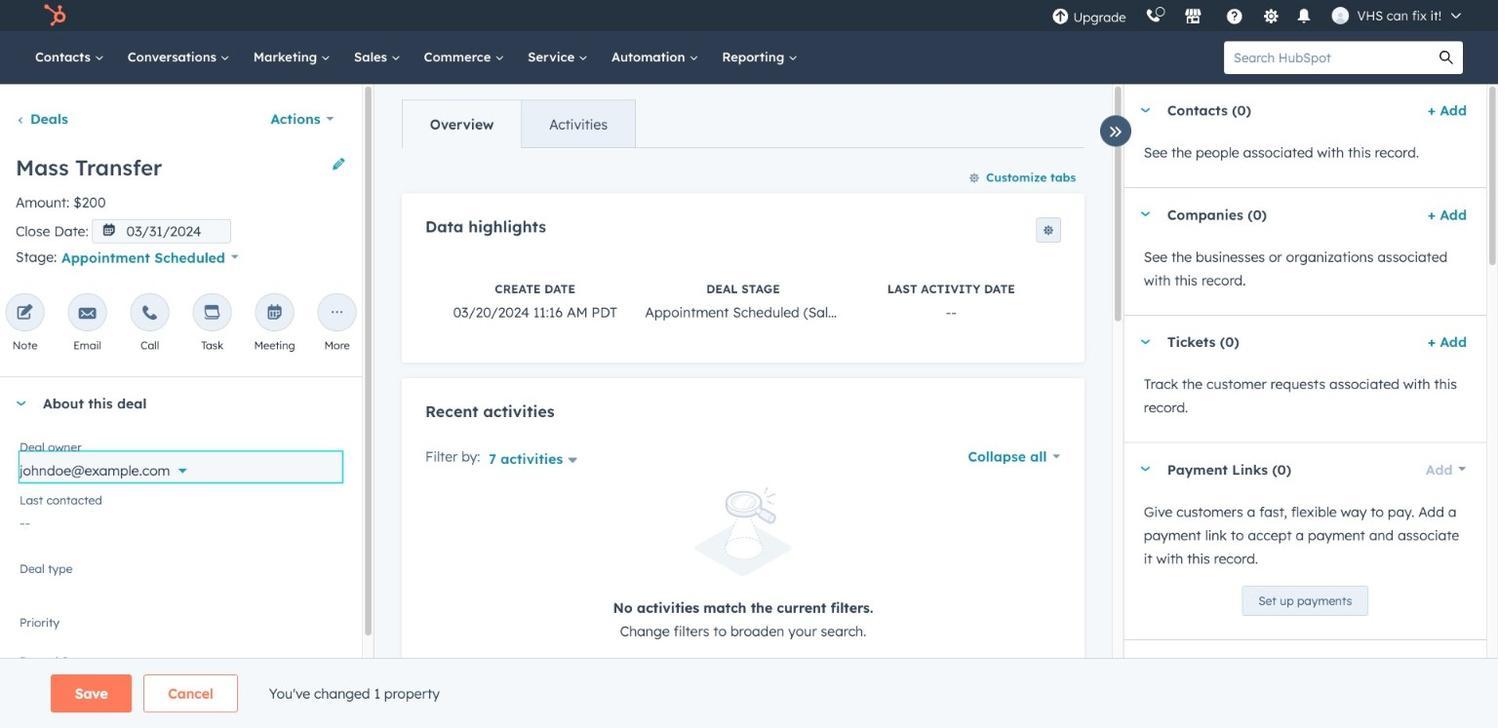 Task type: describe. For each thing, give the bounding box(es) containing it.
meeting image
[[266, 305, 284, 323]]

2 caret image from the top
[[1140, 665, 1152, 670]]

note image
[[16, 305, 34, 323]]

email image
[[79, 305, 96, 323]]

jacob simon image
[[1332, 7, 1350, 24]]

1 caret image from the top
[[1140, 340, 1152, 344]]



Task type: locate. For each thing, give the bounding box(es) containing it.
navigation
[[402, 100, 636, 148]]

Search HubSpot search field
[[1224, 41, 1430, 74]]

alert
[[425, 488, 1061, 643]]

MM/DD/YYYY text field
[[92, 219, 231, 244]]

more image
[[328, 305, 346, 323]]

task image
[[204, 305, 221, 323]]

caret image
[[1140, 108, 1152, 113], [1140, 212, 1152, 217], [16, 401, 27, 406], [1140, 467, 1152, 472]]

0 vertical spatial caret image
[[1140, 340, 1152, 344]]

menu
[[1043, 0, 1475, 31]]

1 vertical spatial caret image
[[1140, 665, 1152, 670]]

call image
[[141, 305, 159, 323]]

caret image
[[1140, 340, 1152, 344], [1140, 665, 1152, 670]]

marketplaces image
[[1185, 9, 1203, 26]]

-- text field
[[20, 505, 343, 536]]



Task type: vqa. For each thing, say whether or not it's contained in the screenshot.
Jacob Simon icon
yes



